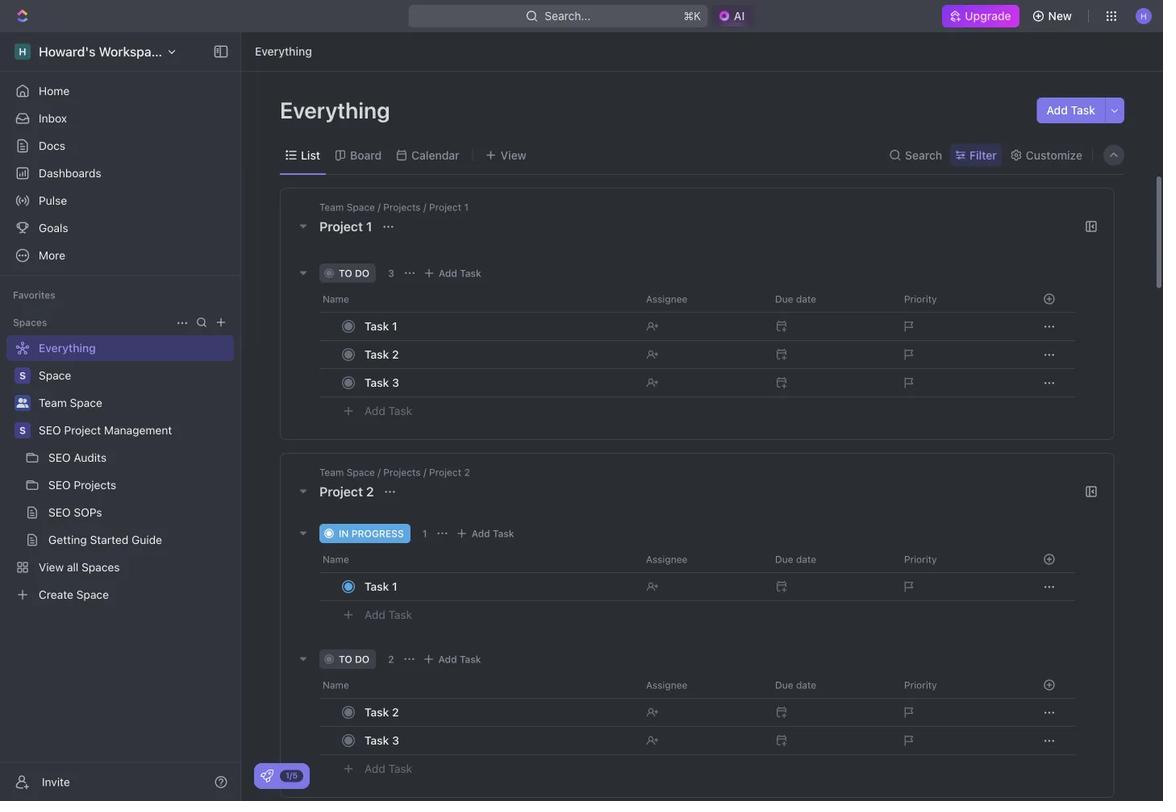 Task type: vqa. For each thing, say whether or not it's contained in the screenshot.
created
no



Task type: locate. For each thing, give the bounding box(es) containing it.
3 priority button from the top
[[894, 673, 1024, 698]]

2 vertical spatial priority
[[904, 680, 937, 691]]

1 vertical spatial priority button
[[894, 547, 1024, 573]]

0 horizontal spatial view
[[39, 561, 64, 574]]

create space
[[39, 588, 109, 602]]

team for project 1
[[319, 202, 344, 213]]

1 vertical spatial team
[[39, 396, 67, 410]]

add task up task 1 link
[[471, 528, 514, 540]]

3
[[388, 268, 394, 279], [392, 376, 399, 390], [392, 734, 399, 748]]

getting started guide link
[[48, 527, 231, 553]]

space down view all spaces
[[76, 588, 109, 602]]

projects for project 2
[[383, 467, 421, 478]]

3 due from the top
[[775, 680, 793, 691]]

do up task 2
[[355, 654, 370, 665]]

view for view
[[501, 148, 526, 162]]

2 ‎task from the top
[[365, 348, 389, 361]]

1 vertical spatial date
[[796, 554, 816, 565]]

seo left audits
[[48, 451, 71, 465]]

2 inside "link"
[[392, 706, 399, 719]]

0 vertical spatial name
[[323, 294, 349, 305]]

2 do from the top
[[355, 654, 370, 665]]

howard's workspace
[[39, 44, 166, 59]]

1 vertical spatial task 3 link
[[361, 730, 633, 753]]

3 down ‎task 2 at the top left of the page
[[392, 376, 399, 390]]

date
[[796, 294, 816, 305], [796, 554, 816, 565], [796, 680, 816, 691]]

space up project 2
[[347, 467, 375, 478]]

1 for ‎task 1
[[392, 320, 397, 333]]

0 vertical spatial priority
[[904, 294, 937, 305]]

0 vertical spatial to do
[[339, 268, 370, 279]]

0 vertical spatial date
[[796, 294, 816, 305]]

2 vertical spatial due date button
[[765, 673, 894, 698]]

1 vertical spatial assignee
[[646, 554, 688, 565]]

1 due date from the top
[[775, 294, 816, 305]]

name button
[[319, 286, 636, 312], [319, 547, 636, 573], [319, 673, 636, 698]]

name button for 1
[[319, 547, 636, 573]]

0 vertical spatial task 3 link
[[361, 371, 633, 395]]

to
[[339, 268, 352, 279], [339, 654, 352, 665]]

1 due date button from the top
[[765, 286, 894, 312]]

2
[[392, 348, 399, 361], [464, 467, 470, 478], [366, 484, 374, 500], [388, 654, 394, 665], [392, 706, 399, 719]]

priority
[[904, 294, 937, 305], [904, 554, 937, 565], [904, 680, 937, 691]]

due date for 2
[[775, 680, 816, 691]]

1 vertical spatial task 3
[[365, 734, 399, 748]]

create
[[39, 588, 73, 602]]

to do up task 2
[[339, 654, 370, 665]]

0 vertical spatial to
[[339, 268, 352, 279]]

seo sops link
[[48, 500, 231, 526]]

0 vertical spatial task 3
[[365, 376, 399, 390]]

due for 1
[[775, 554, 793, 565]]

2 vertical spatial assignee button
[[636, 673, 765, 698]]

add up ‎task 1 link
[[439, 268, 457, 279]]

task 3 down ‎task 2 at the top left of the page
[[365, 376, 399, 390]]

s up user group image
[[19, 370, 26, 382]]

do down project 1
[[355, 268, 370, 279]]

tree containing everything
[[6, 336, 234, 608]]

2 vertical spatial everything
[[39, 342, 96, 355]]

space up project 1
[[347, 202, 375, 213]]

3 assignee button from the top
[[636, 673, 765, 698]]

to do for 2
[[339, 654, 370, 665]]

1 priority from the top
[[904, 294, 937, 305]]

to for 3
[[339, 268, 352, 279]]

everything link
[[251, 42, 316, 61], [6, 336, 227, 361]]

2 vertical spatial assignee
[[646, 680, 688, 691]]

everything
[[255, 45, 312, 58], [280, 96, 395, 123], [39, 342, 96, 355]]

team up project 1
[[319, 202, 344, 213]]

sops
[[74, 506, 102, 519]]

priority button
[[894, 286, 1024, 312], [894, 547, 1024, 573], [894, 673, 1024, 698]]

add task down ‎task 2 at the top left of the page
[[365, 405, 412, 418]]

team
[[319, 202, 344, 213], [39, 396, 67, 410], [319, 467, 344, 478]]

seo audits
[[48, 451, 107, 465]]

add task button up ‎task 1 link
[[419, 264, 488, 283]]

add up customize
[[1046, 104, 1068, 117]]

3 up the ‎task 1
[[388, 268, 394, 279]]

due date button
[[765, 286, 894, 312], [765, 547, 894, 573], [765, 673, 894, 698]]

2 due date from the top
[[775, 554, 816, 565]]

1 vertical spatial name button
[[319, 547, 636, 573]]

more
[[39, 249, 65, 262]]

1 s from the top
[[19, 370, 26, 382]]

due date button for 1
[[765, 547, 894, 573]]

to do down project 1
[[339, 268, 370, 279]]

list link
[[298, 144, 320, 167]]

do
[[355, 268, 370, 279], [355, 654, 370, 665]]

0 horizontal spatial everything link
[[6, 336, 227, 361]]

favorites
[[13, 290, 55, 301]]

1 inside ‎task 1 link
[[392, 320, 397, 333]]

1 vertical spatial view
[[39, 561, 64, 574]]

1 name button from the top
[[319, 286, 636, 312]]

space
[[347, 202, 375, 213], [39, 369, 71, 382], [70, 396, 102, 410], [347, 467, 375, 478], [76, 588, 109, 602]]

team right user group image
[[39, 396, 67, 410]]

priority for 1
[[904, 554, 937, 565]]

2 date from the top
[[796, 554, 816, 565]]

2 to from the top
[[339, 654, 352, 665]]

projects
[[383, 202, 421, 213], [383, 467, 421, 478], [74, 479, 116, 492]]

due date for 1
[[775, 554, 816, 565]]

1 vertical spatial due date button
[[765, 547, 894, 573]]

team for project 2
[[319, 467, 344, 478]]

task 3 link down ‎task 2 link
[[361, 371, 633, 395]]

1 vertical spatial to do
[[339, 654, 370, 665]]

3 date from the top
[[796, 680, 816, 691]]

2 due date button from the top
[[765, 547, 894, 573]]

1 vertical spatial spaces
[[82, 561, 120, 574]]

everything for the rightmost everything link
[[255, 45, 312, 58]]

0 vertical spatial everything
[[255, 45, 312, 58]]

1 name from the top
[[323, 294, 349, 305]]

‎task down the ‎task 1
[[365, 348, 389, 361]]

favorites button
[[6, 286, 62, 305]]

upgrade
[[965, 9, 1011, 23]]

user group image
[[17, 398, 29, 408]]

date for 1
[[796, 554, 816, 565]]

3 name button from the top
[[319, 673, 636, 698]]

1 date from the top
[[796, 294, 816, 305]]

space up team space in the left of the page
[[39, 369, 71, 382]]

1 to do from the top
[[339, 268, 370, 279]]

2 vertical spatial name
[[323, 680, 349, 691]]

due date for 3
[[775, 294, 816, 305]]

ai
[[734, 9, 745, 23]]

seo project management link
[[39, 418, 231, 444]]

0 vertical spatial do
[[355, 268, 370, 279]]

projects down calendar link
[[383, 202, 421, 213]]

howard's workspace, , element
[[15, 44, 31, 60]]

project 1
[[319, 219, 375, 234]]

s down user group image
[[19, 425, 26, 436]]

customize
[[1026, 148, 1082, 162]]

1 due from the top
[[775, 294, 793, 305]]

0 vertical spatial assignee button
[[636, 286, 765, 312]]

due
[[775, 294, 793, 305], [775, 554, 793, 565], [775, 680, 793, 691]]

s for space
[[19, 370, 26, 382]]

new
[[1048, 9, 1072, 23]]

team up project 2
[[319, 467, 344, 478]]

1 assignee button from the top
[[636, 286, 765, 312]]

name button up task 2 "link"
[[319, 673, 636, 698]]

add up task 1 link
[[471, 528, 490, 540]]

date for 3
[[796, 294, 816, 305]]

priority for 2
[[904, 680, 937, 691]]

0 vertical spatial due date
[[775, 294, 816, 305]]

h
[[1141, 11, 1147, 20], [19, 46, 26, 57]]

tree
[[6, 336, 234, 608]]

3 due date from the top
[[775, 680, 816, 691]]

spaces down getting started guide
[[82, 561, 120, 574]]

due date
[[775, 294, 816, 305], [775, 554, 816, 565], [775, 680, 816, 691]]

0 vertical spatial due
[[775, 294, 793, 305]]

due for 2
[[775, 680, 793, 691]]

spaces down favorites 'button'
[[13, 317, 47, 328]]

view all spaces
[[39, 561, 120, 574]]

1 vertical spatial due date
[[775, 554, 816, 565]]

assignee button for 3
[[636, 286, 765, 312]]

1 do from the top
[[355, 268, 370, 279]]

2 name from the top
[[323, 554, 349, 565]]

0 vertical spatial 3
[[388, 268, 394, 279]]

assignee
[[646, 294, 688, 305], [646, 554, 688, 565], [646, 680, 688, 691]]

2 vertical spatial priority button
[[894, 673, 1024, 698]]

seo project management, , element
[[15, 423, 31, 439]]

0 vertical spatial ‎task
[[365, 320, 389, 333]]

seo audits link
[[48, 445, 231, 471]]

1 vertical spatial priority
[[904, 554, 937, 565]]

view for view all spaces
[[39, 561, 64, 574]]

‎task
[[365, 320, 389, 333], [365, 348, 389, 361]]

1 vertical spatial to
[[339, 654, 352, 665]]

0 horizontal spatial h
[[19, 46, 26, 57]]

task 3 down task 2
[[365, 734, 399, 748]]

1 horizontal spatial view
[[501, 148, 526, 162]]

sidebar navigation
[[0, 32, 244, 802]]

2 assignee from the top
[[646, 554, 688, 565]]

in progress
[[339, 528, 404, 540]]

1 vertical spatial name
[[323, 554, 349, 565]]

task 2
[[365, 706, 399, 719]]

dashboards
[[39, 167, 101, 180]]

0 vertical spatial due date button
[[765, 286, 894, 312]]

2 vertical spatial due date
[[775, 680, 816, 691]]

0 vertical spatial s
[[19, 370, 26, 382]]

seo up seo sops
[[48, 479, 71, 492]]

1 vertical spatial do
[[355, 654, 370, 665]]

2 vertical spatial team
[[319, 467, 344, 478]]

board
[[350, 148, 382, 162]]

0 vertical spatial spaces
[[13, 317, 47, 328]]

projects down audits
[[74, 479, 116, 492]]

0 vertical spatial assignee
[[646, 294, 688, 305]]

2 vertical spatial name button
[[319, 673, 636, 698]]

2 vertical spatial due
[[775, 680, 793, 691]]

seo left sops
[[48, 506, 71, 519]]

seo for seo sops
[[48, 506, 71, 519]]

3 due date button from the top
[[765, 673, 894, 698]]

0 vertical spatial everything link
[[251, 42, 316, 61]]

2 for ‎task 2
[[392, 348, 399, 361]]

1 vertical spatial s
[[19, 425, 26, 436]]

view inside tree
[[39, 561, 64, 574]]

‎task 1
[[365, 320, 397, 333]]

1 vertical spatial h
[[19, 46, 26, 57]]

due date button for 3
[[765, 286, 894, 312]]

customize button
[[1005, 144, 1087, 167]]

3 down task 2
[[392, 734, 399, 748]]

0 horizontal spatial spaces
[[13, 317, 47, 328]]

assignee for 3
[[646, 294, 688, 305]]

2 to do from the top
[[339, 654, 370, 665]]

task
[[1071, 104, 1095, 117], [460, 268, 481, 279], [365, 376, 389, 390], [388, 405, 412, 418], [493, 528, 514, 540], [365, 580, 389, 594], [388, 609, 412, 622], [460, 654, 481, 665], [365, 706, 389, 719], [365, 734, 389, 748], [388, 763, 412, 776]]

view
[[501, 148, 526, 162], [39, 561, 64, 574]]

2 vertical spatial date
[[796, 680, 816, 691]]

onboarding checklist button element
[[261, 770, 273, 783]]

1 priority button from the top
[[894, 286, 1024, 312]]

0 vertical spatial h
[[1141, 11, 1147, 20]]

do for 2
[[355, 654, 370, 665]]

space up seo project management at the bottom of the page
[[70, 396, 102, 410]]

1 horizontal spatial spaces
[[82, 561, 120, 574]]

due date button for 2
[[765, 673, 894, 698]]

space for team space
[[70, 396, 102, 410]]

task 3
[[365, 376, 399, 390], [365, 734, 399, 748]]

view right calendar
[[501, 148, 526, 162]]

add task button
[[1037, 98, 1105, 123], [419, 264, 488, 283], [357, 402, 419, 421], [452, 524, 521, 544], [357, 606, 419, 625], [419, 650, 488, 669], [357, 760, 419, 779]]

projects up progress
[[383, 467, 421, 478]]

‎task up ‎task 2 at the top left of the page
[[365, 320, 389, 333]]

h inside dropdown button
[[1141, 11, 1147, 20]]

everything inside the sidebar navigation
[[39, 342, 96, 355]]

task 3 link down task 2 "link"
[[361, 730, 633, 753]]

1 vertical spatial due
[[775, 554, 793, 565]]

3 assignee from the top
[[646, 680, 688, 691]]

add task button down "task 1"
[[357, 606, 419, 625]]

s for seo project management
[[19, 425, 26, 436]]

seo
[[39, 424, 61, 437], [48, 451, 71, 465], [48, 479, 71, 492], [48, 506, 71, 519]]

3 priority from the top
[[904, 680, 937, 691]]

view left all
[[39, 561, 64, 574]]

1 vertical spatial assignee button
[[636, 547, 765, 573]]

space, , element
[[15, 368, 31, 384]]

1 horizontal spatial h
[[1141, 11, 1147, 20]]

0 vertical spatial name button
[[319, 286, 636, 312]]

s
[[19, 370, 26, 382], [19, 425, 26, 436]]

1 vertical spatial ‎task
[[365, 348, 389, 361]]

goals link
[[6, 215, 234, 241]]

name button up task 1 link
[[319, 547, 636, 573]]

team inside tree
[[39, 396, 67, 410]]

view inside button
[[501, 148, 526, 162]]

0 vertical spatial view
[[501, 148, 526, 162]]

1 task 3 link from the top
[[361, 371, 633, 395]]

2 s from the top
[[19, 425, 26, 436]]

getting
[[48, 534, 87, 547]]

1 assignee from the top
[[646, 294, 688, 305]]

1 ‎task from the top
[[365, 320, 389, 333]]

2 priority button from the top
[[894, 547, 1024, 573]]

add
[[1046, 104, 1068, 117], [439, 268, 457, 279], [365, 405, 385, 418], [471, 528, 490, 540], [365, 609, 385, 622], [438, 654, 457, 665], [365, 763, 385, 776]]

0 vertical spatial team
[[319, 202, 344, 213]]

2 assignee button from the top
[[636, 547, 765, 573]]

workspace
[[99, 44, 166, 59]]

2 name button from the top
[[319, 547, 636, 573]]

1 to from the top
[[339, 268, 352, 279]]

2 priority from the top
[[904, 554, 937, 565]]

0 vertical spatial priority button
[[894, 286, 1024, 312]]

h inside navigation
[[19, 46, 26, 57]]

view button
[[480, 136, 532, 174]]

1 inside task 1 link
[[392, 580, 397, 594]]

name button up ‎task 1 link
[[319, 286, 636, 312]]

seo right seo project management, , element
[[39, 424, 61, 437]]

2 due from the top
[[775, 554, 793, 565]]

add task
[[1046, 104, 1095, 117], [439, 268, 481, 279], [365, 405, 412, 418], [471, 528, 514, 540], [365, 609, 412, 622], [438, 654, 481, 665], [365, 763, 412, 776]]

started
[[90, 534, 128, 547]]



Task type: describe. For each thing, give the bounding box(es) containing it.
search button
[[884, 144, 947, 167]]

seo sops
[[48, 506, 102, 519]]

docs link
[[6, 133, 234, 159]]

add task up ‎task 1 link
[[439, 268, 481, 279]]

project inside tree
[[64, 424, 101, 437]]

projects for project 1
[[383, 202, 421, 213]]

add task down "task 1"
[[365, 609, 412, 622]]

add task up task 2 "link"
[[438, 654, 481, 665]]

search...
[[545, 9, 591, 23]]

to do for 3
[[339, 268, 370, 279]]

‎task 2
[[365, 348, 399, 361]]

add task button up task 1 link
[[452, 524, 521, 544]]

docs
[[39, 139, 65, 152]]

search
[[905, 148, 942, 162]]

1 horizontal spatial everything link
[[251, 42, 316, 61]]

invite
[[42, 776, 70, 789]]

space for team space / projects / project 1
[[347, 202, 375, 213]]

add task button up task 2 "link"
[[419, 650, 488, 669]]

task inside task 2 "link"
[[365, 706, 389, 719]]

‎task 1 link
[[361, 315, 633, 338]]

2 task 3 link from the top
[[361, 730, 633, 753]]

audits
[[74, 451, 107, 465]]

team space / projects / project 2
[[319, 467, 470, 478]]

add up task 2 "link"
[[438, 654, 457, 665]]

seo for seo audits
[[48, 451, 71, 465]]

priority button for 3
[[894, 286, 1024, 312]]

pulse link
[[6, 188, 234, 214]]

project 2
[[319, 484, 377, 500]]

management
[[104, 424, 172, 437]]

do for 3
[[355, 268, 370, 279]]

‎task for ‎task 1
[[365, 320, 389, 333]]

add task button down task 2
[[357, 760, 419, 779]]

‎task 2 link
[[361, 343, 633, 367]]

seo for seo projects
[[48, 479, 71, 492]]

filter button
[[950, 144, 1002, 167]]

board link
[[347, 144, 382, 167]]

getting started guide
[[48, 534, 162, 547]]

name button for 3
[[319, 286, 636, 312]]

inbox link
[[6, 106, 234, 131]]

date for 2
[[796, 680, 816, 691]]

calendar link
[[408, 144, 459, 167]]

create space link
[[6, 582, 231, 608]]

everything for everything link to the bottom
[[39, 342, 96, 355]]

all
[[67, 561, 78, 574]]

team space link
[[39, 390, 231, 416]]

assignee for 2
[[646, 680, 688, 691]]

seo projects link
[[48, 473, 231, 498]]

more button
[[6, 243, 234, 269]]

home
[[39, 84, 70, 98]]

upgrade link
[[942, 5, 1019, 27]]

progress
[[351, 528, 404, 540]]

guide
[[131, 534, 162, 547]]

priority button for 1
[[894, 547, 1024, 573]]

add down task 2
[[365, 763, 385, 776]]

ai button
[[712, 5, 755, 27]]

new button
[[1026, 3, 1082, 29]]

name for in progress
[[323, 554, 349, 565]]

filter
[[970, 148, 997, 162]]

‎task for ‎task 2
[[365, 348, 389, 361]]

dashboards link
[[6, 161, 234, 186]]

3 name from the top
[[323, 680, 349, 691]]

seo for seo project management
[[39, 424, 61, 437]]

2 for task 2
[[392, 706, 399, 719]]

pulse
[[39, 194, 67, 207]]

⌘k
[[683, 9, 701, 23]]

1 vertical spatial everything
[[280, 96, 395, 123]]

priority for 3
[[904, 294, 937, 305]]

goals
[[39, 221, 68, 235]]

2 vertical spatial 3
[[392, 734, 399, 748]]

1 for task 1
[[392, 580, 397, 594]]

tree inside the sidebar navigation
[[6, 336, 234, 608]]

assignee button for 2
[[636, 673, 765, 698]]

seo projects
[[48, 479, 116, 492]]

calendar
[[411, 148, 459, 162]]

priority button for 2
[[894, 673, 1024, 698]]

add task button down ‎task 2 at the top left of the page
[[357, 402, 419, 421]]

1 task 3 from the top
[[365, 376, 399, 390]]

1 for project 1
[[366, 219, 372, 234]]

assignee for 1
[[646, 554, 688, 565]]

2 task 3 from the top
[[365, 734, 399, 748]]

add down ‎task 2 at the top left of the page
[[365, 405, 385, 418]]

task inside task 1 link
[[365, 580, 389, 594]]

projects inside "seo projects" link
[[74, 479, 116, 492]]

1 vertical spatial 3
[[392, 376, 399, 390]]

home link
[[6, 78, 234, 104]]

team space
[[39, 396, 102, 410]]

1 vertical spatial everything link
[[6, 336, 227, 361]]

assignee button for 1
[[636, 547, 765, 573]]

space link
[[39, 363, 231, 389]]

1/5
[[286, 771, 298, 781]]

view all spaces link
[[6, 555, 231, 581]]

add task button up customize
[[1037, 98, 1105, 123]]

list
[[301, 148, 320, 162]]

name for to do
[[323, 294, 349, 305]]

inbox
[[39, 112, 67, 125]]

add down "task 1"
[[365, 609, 385, 622]]

add task up customize
[[1046, 104, 1095, 117]]

2 for project 2
[[366, 484, 374, 500]]

to for 2
[[339, 654, 352, 665]]

due for 3
[[775, 294, 793, 305]]

view button
[[480, 144, 532, 167]]

seo project management
[[39, 424, 172, 437]]

add task down task 2
[[365, 763, 412, 776]]

in
[[339, 528, 349, 540]]

task 1 link
[[361, 575, 633, 599]]

spaces inside tree
[[82, 561, 120, 574]]

space for create space
[[76, 588, 109, 602]]

task 2 link
[[361, 701, 633, 725]]

team space / projects / project 1
[[319, 202, 469, 213]]

task 1
[[365, 580, 397, 594]]

space for team space / projects / project 2
[[347, 467, 375, 478]]

onboarding checklist button image
[[261, 770, 273, 783]]

howard's
[[39, 44, 96, 59]]

h button
[[1131, 3, 1157, 29]]



